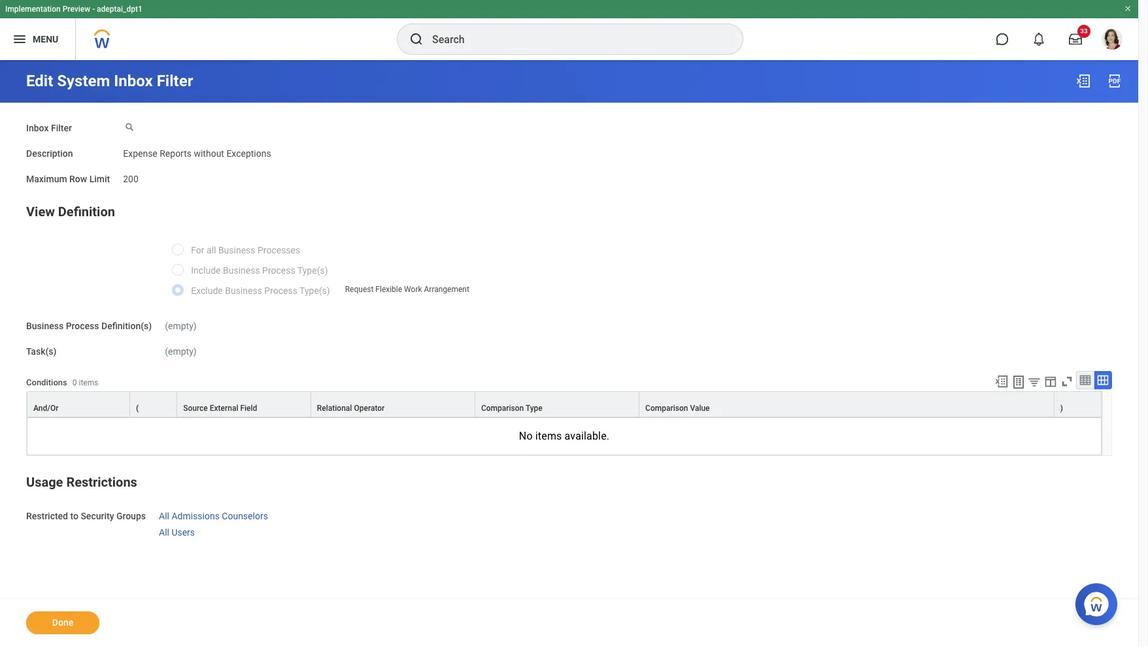 Task type: locate. For each thing, give the bounding box(es) containing it.
maximum
[[26, 174, 67, 184]]

200
[[123, 174, 139, 184]]

implementation
[[5, 5, 61, 14]]

2 comparison from the left
[[646, 404, 688, 413]]

export to excel image left the export to worksheets image
[[995, 375, 1009, 389]]

process down processes
[[262, 266, 295, 276]]

description element
[[123, 140, 271, 160]]

relational operator
[[317, 404, 385, 413]]

restrictions
[[66, 475, 137, 490]]

0 vertical spatial inbox
[[114, 72, 153, 90]]

1 horizontal spatial items
[[536, 430, 562, 443]]

2 (empty) from the top
[[165, 347, 197, 357]]

arrangement
[[424, 285, 470, 294]]

inbox
[[114, 72, 153, 90], [26, 123, 49, 133]]

(empty) up source
[[165, 347, 197, 357]]

notifications large image
[[1033, 33, 1046, 46]]

0 vertical spatial process
[[262, 266, 295, 276]]

table image
[[1079, 374, 1092, 387]]

comparison left value
[[646, 404, 688, 413]]

1 horizontal spatial comparison
[[646, 404, 688, 413]]

0 vertical spatial export to excel image
[[1076, 73, 1092, 89]]

comparison inside popup button
[[481, 404, 524, 413]]

33 button
[[1061, 25, 1091, 54]]

all users
[[159, 528, 195, 538]]

all
[[159, 511, 169, 522], [159, 528, 169, 538]]

inbox large image
[[1069, 33, 1082, 46]]

comparison type button
[[475, 392, 639, 417]]

restricted
[[26, 511, 68, 522]]

export to excel image left the view printable version (pdf) icon
[[1076, 73, 1092, 89]]

1 vertical spatial export to excel image
[[995, 375, 1009, 389]]

reports
[[160, 148, 192, 159]]

comparison for comparison value
[[646, 404, 688, 413]]

0 horizontal spatial export to excel image
[[995, 375, 1009, 389]]

source external field button
[[177, 392, 311, 417]]

0 vertical spatial all
[[159, 511, 169, 522]]

without
[[194, 148, 224, 159]]

2 vertical spatial process
[[66, 321, 99, 332]]

(empty)
[[165, 321, 197, 332], [165, 347, 197, 357]]

1 vertical spatial items
[[536, 430, 562, 443]]

1 vertical spatial (empty)
[[165, 347, 197, 357]]

1 vertical spatial inbox
[[26, 123, 49, 133]]

operator
[[354, 404, 385, 413]]

search image
[[409, 31, 424, 47]]

inbox up description
[[26, 123, 49, 133]]

adeptai_dpt1
[[97, 5, 142, 14]]

all left users
[[159, 528, 169, 538]]

0 vertical spatial (empty)
[[165, 321, 197, 332]]

process
[[262, 266, 295, 276], [264, 286, 298, 296], [66, 321, 99, 332]]

menu banner
[[0, 0, 1139, 60]]

conditions
[[26, 378, 67, 388]]

process left definition(s)
[[66, 321, 99, 332]]

type(s) left request
[[300, 286, 330, 296]]

expense reports without exceptions
[[123, 148, 271, 159]]

and/or
[[33, 404, 58, 413]]

1 all from the top
[[159, 511, 169, 522]]

business
[[218, 245, 255, 256], [223, 266, 260, 276], [225, 286, 262, 296], [26, 321, 64, 332]]

-
[[92, 5, 95, 14]]

1 vertical spatial process
[[264, 286, 298, 296]]

filter
[[157, 72, 193, 90], [51, 123, 72, 133]]

users
[[172, 528, 195, 538]]

comparison left type at left bottom
[[481, 404, 524, 413]]

export to excel image for the export to worksheets image
[[995, 375, 1009, 389]]

click to view/edit grid preferences image
[[1044, 375, 1058, 389]]

(
[[136, 404, 139, 413]]

) button
[[1055, 392, 1101, 417]]

row
[[69, 174, 87, 184]]

0 vertical spatial items
[[79, 379, 98, 388]]

toolbar
[[989, 371, 1112, 392]]

limit
[[89, 174, 110, 184]]

1 vertical spatial type(s)
[[300, 286, 330, 296]]

0 horizontal spatial filter
[[51, 123, 72, 133]]

)
[[1061, 404, 1063, 413]]

available.
[[565, 430, 610, 443]]

exceptions
[[227, 148, 271, 159]]

2 all from the top
[[159, 528, 169, 538]]

comparison
[[481, 404, 524, 413], [646, 404, 688, 413]]

external
[[210, 404, 238, 413]]

groups
[[116, 511, 146, 522]]

to
[[70, 511, 78, 522]]

0 horizontal spatial inbox
[[26, 123, 49, 133]]

comparison inside "popup button"
[[646, 404, 688, 413]]

1 (empty) from the top
[[165, 321, 197, 332]]

source
[[183, 404, 208, 413]]

relational
[[317, 404, 352, 413]]

definition
[[58, 204, 115, 220]]

all users link
[[159, 525, 195, 538]]

export to worksheets image
[[1011, 375, 1027, 390]]

usage restrictions button
[[26, 475, 137, 490]]

33
[[1081, 27, 1088, 35]]

(empty) down exclude
[[165, 321, 197, 332]]

value
[[690, 404, 710, 413]]

row containing and/or
[[27, 392, 1102, 418]]

items
[[79, 379, 98, 388], [536, 430, 562, 443]]

exclude
[[191, 286, 223, 296]]

items right no
[[536, 430, 562, 443]]

inbox right the system
[[114, 72, 153, 90]]

business right all
[[218, 245, 255, 256]]

row
[[27, 392, 1102, 418]]

row inside view definition group
[[27, 392, 1102, 418]]

type(s)
[[297, 266, 328, 276], [300, 286, 330, 296]]

description
[[26, 148, 73, 159]]

field
[[240, 404, 257, 413]]

0 vertical spatial type(s)
[[297, 266, 328, 276]]

process down include business process type(s) at the left of the page
[[264, 286, 298, 296]]

all up all users link
[[159, 511, 169, 522]]

view definition button
[[26, 204, 115, 220]]

0 horizontal spatial items
[[79, 379, 98, 388]]

maximum row limit
[[26, 174, 110, 184]]

request flexible work arrangement
[[345, 285, 470, 294]]

1 comparison from the left
[[481, 404, 524, 413]]

1 horizontal spatial export to excel image
[[1076, 73, 1092, 89]]

menu button
[[0, 18, 75, 60]]

1 vertical spatial all
[[159, 528, 169, 538]]

export to excel image
[[1076, 73, 1092, 89], [995, 375, 1009, 389]]

all for all users
[[159, 528, 169, 538]]

type(s) down processes
[[297, 266, 328, 276]]

for
[[191, 245, 204, 256]]

1 horizontal spatial filter
[[157, 72, 193, 90]]

counselors
[[222, 511, 268, 522]]

0 horizontal spatial comparison
[[481, 404, 524, 413]]

done button
[[26, 612, 99, 635]]

justify image
[[12, 31, 27, 47]]

items right 0
[[79, 379, 98, 388]]

comparison for comparison type
[[481, 404, 524, 413]]

items inside conditions 0 items
[[79, 379, 98, 388]]



Task type: describe. For each thing, give the bounding box(es) containing it.
items selected list
[[159, 509, 289, 539]]

processes
[[258, 245, 300, 256]]

close environment banner image
[[1124, 5, 1132, 12]]

menu
[[33, 34, 58, 44]]

edit system inbox filter
[[26, 72, 193, 90]]

toolbar inside view definition group
[[989, 371, 1112, 392]]

comparison type
[[481, 404, 543, 413]]

work
[[404, 285, 422, 294]]

view printable version (pdf) image
[[1107, 73, 1123, 89]]

preview
[[63, 5, 90, 14]]

edit
[[26, 72, 53, 90]]

process for include business process type(s)
[[262, 266, 295, 276]]

select to filter grid data image
[[1027, 375, 1042, 389]]

include
[[191, 266, 221, 276]]

usage
[[26, 475, 63, 490]]

comparison value button
[[640, 392, 1054, 417]]

no items available.
[[519, 430, 610, 443]]

and/or button
[[27, 392, 130, 417]]

expense
[[123, 148, 157, 159]]

type
[[526, 404, 543, 413]]

relational operator button
[[311, 392, 475, 417]]

admissions
[[172, 511, 220, 522]]

no
[[519, 430, 533, 443]]

1 vertical spatial filter
[[51, 123, 72, 133]]

comparison value
[[646, 404, 710, 413]]

task(s)
[[26, 347, 57, 357]]

all admissions counselors link
[[159, 509, 268, 522]]

flexible
[[376, 285, 402, 294]]

definition(s)
[[101, 321, 152, 332]]

security
[[81, 511, 114, 522]]

business down include business process type(s) at the left of the page
[[225, 286, 262, 296]]

process for exclude business process type(s)
[[264, 286, 298, 296]]

all for all admissions counselors
[[159, 511, 169, 522]]

business down for all business processes
[[223, 266, 260, 276]]

( button
[[130, 392, 177, 417]]

export to excel image for the view printable version (pdf) icon
[[1076, 73, 1092, 89]]

business process definition(s)
[[26, 321, 152, 332]]

(empty) for task(s)
[[165, 347, 197, 357]]

0
[[72, 379, 77, 388]]

view
[[26, 204, 55, 220]]

all
[[207, 245, 216, 256]]

maximum row limit element
[[123, 166, 139, 185]]

include business process type(s)
[[191, 266, 328, 276]]

business up task(s)
[[26, 321, 64, 332]]

request flexible work arrangement element
[[345, 282, 470, 294]]

profile logan mcneil image
[[1102, 29, 1123, 52]]

Search Workday  search field
[[432, 25, 716, 54]]

conditions 0 items
[[26, 378, 98, 388]]

done
[[52, 618, 73, 628]]

edit system inbox filter main content
[[0, 60, 1139, 647]]

inbox filter
[[26, 123, 72, 133]]

usage restrictions group
[[26, 472, 1112, 539]]

(empty) for business process definition(s)
[[165, 321, 197, 332]]

restricted to security groups
[[26, 511, 146, 522]]

implementation preview -   adeptai_dpt1
[[5, 5, 142, 14]]

exclude business process type(s)
[[191, 286, 330, 296]]

request
[[345, 285, 374, 294]]

view definition
[[26, 204, 115, 220]]

1 horizontal spatial inbox
[[114, 72, 153, 90]]

type(s) for include business process type(s)
[[297, 266, 328, 276]]

expand table image
[[1097, 374, 1110, 387]]

source external field
[[183, 404, 257, 413]]

usage restrictions
[[26, 475, 137, 490]]

all admissions counselors
[[159, 511, 268, 522]]

type(s) for exclude business process type(s)
[[300, 286, 330, 296]]

0 vertical spatial filter
[[157, 72, 193, 90]]

fullscreen image
[[1060, 375, 1075, 389]]

view definition group
[[26, 202, 1112, 456]]

system
[[57, 72, 110, 90]]

for all business processes
[[191, 245, 300, 256]]



Task type: vqa. For each thing, say whether or not it's contained in the screenshot.
(empty) associated with Task(s)
yes



